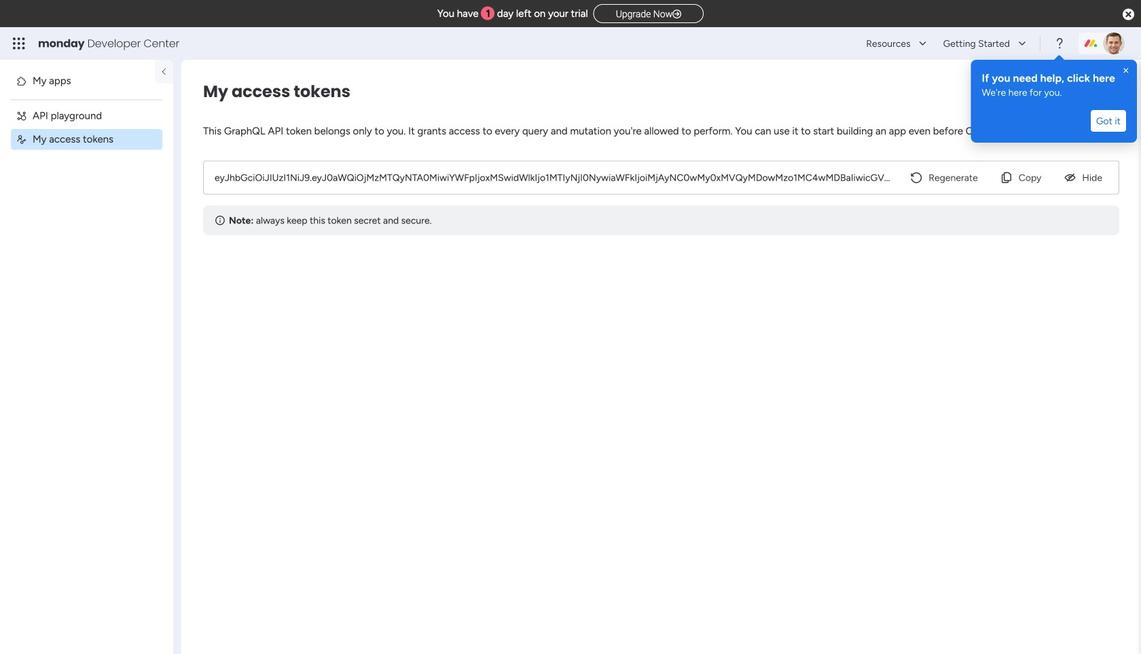 Task type: vqa. For each thing, say whether or not it's contained in the screenshot.
the bottommost dapulse date column IMAGE
no



Task type: describe. For each thing, give the bounding box(es) containing it.
select product image
[[12, 37, 26, 50]]

dapulse rightstroke image
[[673, 9, 682, 19]]



Task type: locate. For each thing, give the bounding box(es) containing it.
close image
[[1121, 65, 1132, 76]]

help image
[[1053, 37, 1067, 50]]

terry turtle image
[[1104, 33, 1125, 54]]

heading
[[982, 71, 1127, 86]]

dapulse close image
[[1123, 8, 1135, 22]]



